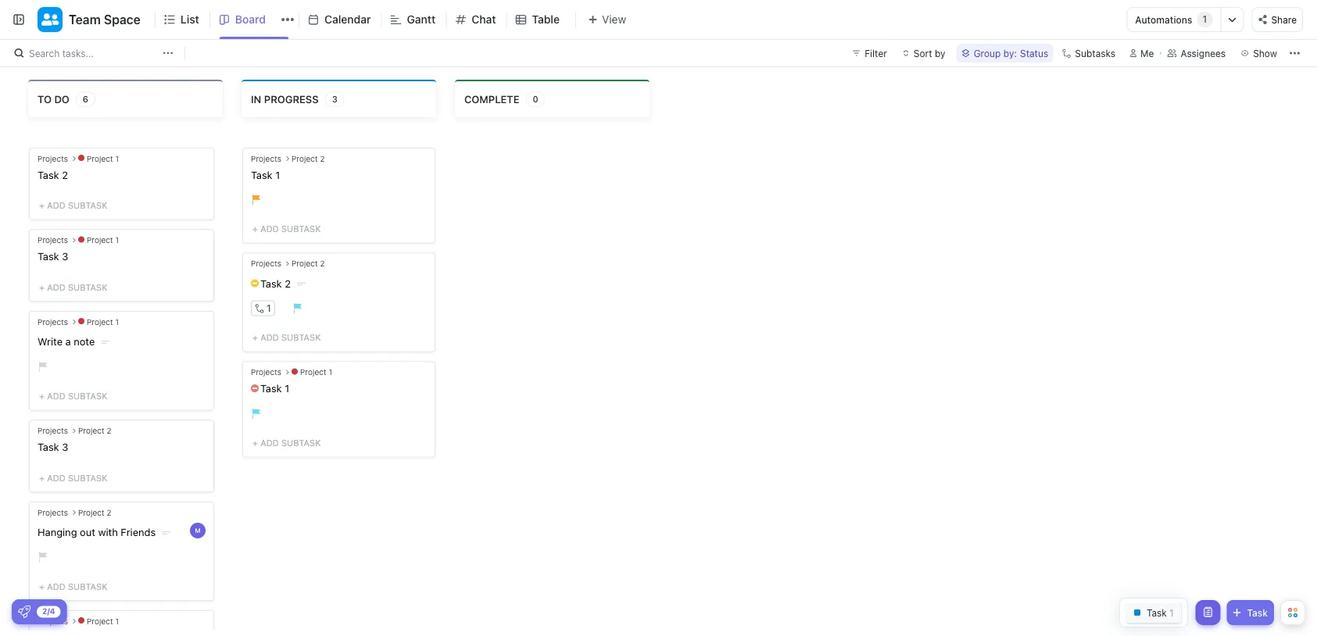 Task type: locate. For each thing, give the bounding box(es) containing it.
search
[[29, 48, 60, 59]]

‎task 1
[[260, 383, 289, 395]]

2 task 3 from the top
[[38, 441, 68, 453]]

view button
[[575, 10, 631, 29]]

+ add subtask down ‎task 2
[[39, 201, 107, 211]]

by
[[935, 48, 946, 59]]

add down write in the bottom of the page
[[47, 391, 65, 401]]

task 3
[[38, 251, 68, 262], [38, 441, 68, 453]]

filter button
[[846, 44, 894, 63]]

me
[[1141, 48, 1154, 59]]

+
[[39, 201, 45, 211], [253, 224, 258, 234], [39, 282, 45, 293], [253, 333, 258, 343], [39, 391, 45, 401], [253, 438, 258, 448], [39, 473, 45, 483], [39, 582, 45, 592]]

chat link
[[472, 0, 502, 39]]

list
[[180, 13, 199, 26]]

onboarding checklist button image
[[18, 606, 30, 618]]

to
[[38, 93, 52, 105]]

subtask up out
[[68, 473, 107, 483]]

subtasks
[[1075, 48, 1116, 59]]

project 1
[[87, 154, 119, 163], [87, 236, 119, 245], [87, 318, 119, 327], [300, 368, 332, 377], [87, 617, 119, 626]]

0 vertical spatial task 3
[[38, 251, 68, 262]]

‎task 2
[[38, 169, 68, 181]]

1 horizontal spatial ‎task
[[260, 383, 282, 395]]

0 horizontal spatial ‎task
[[38, 169, 59, 181]]

add up 2/4
[[47, 582, 65, 592]]

in
[[251, 93, 261, 105]]

show button
[[1236, 44, 1282, 63]]

board link
[[235, 0, 287, 39]]

6
[[83, 94, 88, 104]]

tasks...
[[62, 48, 94, 59]]

0 vertical spatial 3
[[332, 94, 338, 104]]

0 vertical spatial ‎task
[[38, 169, 59, 181]]

view
[[602, 13, 626, 26]]

1
[[1203, 14, 1207, 25], [115, 154, 119, 163], [275, 169, 280, 181], [115, 236, 119, 245], [267, 303, 271, 314], [115, 318, 119, 327], [329, 368, 332, 377], [285, 383, 289, 395], [115, 617, 119, 626]]

write a note
[[38, 336, 95, 348]]

group
[[974, 48, 1001, 59]]

to do
[[38, 93, 70, 105]]

+ add subtask up out
[[39, 473, 107, 483]]

2
[[320, 154, 325, 163], [62, 169, 68, 181], [320, 259, 325, 268], [285, 278, 291, 289], [107, 426, 111, 435], [107, 508, 111, 517]]

task 2
[[260, 278, 291, 289]]

subtask
[[68, 201, 107, 211], [281, 224, 321, 234], [68, 282, 107, 293], [281, 333, 321, 343], [68, 391, 107, 401], [281, 438, 321, 448], [68, 473, 107, 483], [68, 582, 107, 592]]

hanging out with friends
[[38, 526, 156, 538]]

subtask up the ‎task 1 on the bottom left of page
[[281, 333, 321, 343]]

+ add subtask down the ‎task 1 on the bottom left of page
[[253, 438, 321, 448]]

show
[[1253, 48, 1278, 59]]

with
[[98, 526, 118, 538]]

share
[[1272, 14, 1297, 25]]

2/4
[[42, 607, 55, 616]]

gantt link
[[407, 0, 442, 39]]

sort by button
[[897, 44, 954, 63]]

task
[[251, 169, 273, 181], [38, 251, 59, 262], [260, 278, 282, 289], [38, 441, 59, 453], [1247, 608, 1268, 618]]

calendar link
[[324, 0, 377, 39]]

projects
[[38, 154, 68, 163], [251, 154, 281, 163], [38, 236, 68, 245], [251, 259, 281, 268], [38, 318, 68, 327], [251, 368, 281, 377], [38, 426, 68, 435], [38, 508, 68, 517], [38, 617, 68, 626]]

1 vertical spatial ‎task
[[260, 383, 282, 395]]

subtask up "task 2"
[[281, 224, 321, 234]]

+ add subtask up the ‎task 1 on the bottom left of page
[[253, 333, 321, 343]]

subtasks button
[[1057, 44, 1121, 63]]

add up the ‎task 1 on the bottom left of page
[[260, 333, 279, 343]]

add
[[47, 201, 65, 211], [260, 224, 279, 234], [47, 282, 65, 293], [260, 333, 279, 343], [47, 391, 65, 401], [260, 438, 279, 448], [47, 473, 65, 483], [47, 582, 65, 592]]

Search tasks... text field
[[29, 42, 159, 64]]

space
[[104, 12, 141, 27]]

+ add subtask
[[39, 201, 107, 211], [253, 224, 321, 234], [39, 282, 107, 293], [253, 333, 321, 343], [39, 391, 107, 401], [253, 438, 321, 448], [39, 473, 107, 483], [39, 582, 107, 592]]

+ add subtask up a on the left
[[39, 282, 107, 293]]

search tasks...
[[29, 48, 94, 59]]

user friends image
[[41, 12, 59, 26]]

subtask down ‎task 2
[[68, 201, 107, 211]]

1 vertical spatial task 3
[[38, 441, 68, 453]]

out
[[80, 526, 95, 538]]

project
[[87, 154, 113, 163], [292, 154, 318, 163], [87, 236, 113, 245], [292, 259, 318, 268], [87, 318, 113, 327], [300, 368, 327, 377], [78, 426, 105, 435], [78, 508, 105, 517], [87, 617, 113, 626]]

add down task 1
[[260, 224, 279, 234]]

note
[[74, 336, 95, 348]]

subtask up note
[[68, 282, 107, 293]]

me button
[[1124, 44, 1161, 63]]

‎task
[[38, 169, 59, 181], [260, 383, 282, 395]]

project 2
[[292, 154, 325, 163], [292, 259, 325, 268], [78, 426, 111, 435], [78, 508, 111, 517]]

3
[[332, 94, 338, 104], [62, 251, 68, 262], [62, 441, 68, 453]]

team
[[69, 12, 101, 27]]

chat
[[472, 13, 496, 26]]



Task type: vqa. For each thing, say whether or not it's contained in the screenshot.
Chat link on the top left of the page
yes



Task type: describe. For each thing, give the bounding box(es) containing it.
onboarding checklist button element
[[18, 606, 30, 618]]

assignees
[[1181, 48, 1226, 59]]

subtask down the ‎task 1 on the bottom left of page
[[281, 438, 321, 448]]

group by: status
[[974, 48, 1049, 59]]

hanging
[[38, 526, 77, 538]]

board
[[235, 13, 266, 26]]

status
[[1020, 48, 1049, 59]]

subtask down out
[[68, 582, 107, 592]]

by:
[[1004, 48, 1017, 59]]

complete
[[464, 93, 520, 105]]

team space button
[[63, 2, 141, 37]]

team space
[[69, 12, 141, 27]]

+ add subtask down a on the left
[[39, 391, 107, 401]]

a
[[65, 336, 71, 348]]

‎task for ‎task 1
[[260, 383, 282, 395]]

table link
[[532, 0, 566, 39]]

calendar
[[324, 13, 371, 26]]

sort
[[914, 48, 932, 59]]

table
[[532, 13, 560, 26]]

do
[[54, 93, 70, 105]]

subtask down note
[[68, 391, 107, 401]]

sort by
[[914, 48, 946, 59]]

progress
[[264, 93, 319, 105]]

filter
[[865, 48, 887, 59]]

assignees button
[[1161, 44, 1233, 63]]

write
[[38, 336, 63, 348]]

list link
[[180, 0, 205, 39]]

add down ‎task 2
[[47, 201, 65, 211]]

share button
[[1252, 7, 1303, 32]]

‎task for ‎task 2
[[38, 169, 59, 181]]

automations
[[1136, 14, 1193, 25]]

friends
[[121, 526, 156, 538]]

+ add subtask up 2/4
[[39, 582, 107, 592]]

m button
[[188, 521, 207, 540]]

in progress
[[251, 93, 319, 105]]

1 task 3 from the top
[[38, 251, 68, 262]]

gantt
[[407, 13, 436, 26]]

0
[[533, 94, 538, 104]]

add up write in the bottom of the page
[[47, 282, 65, 293]]

add up hanging
[[47, 473, 65, 483]]

+ add subtask up "task 2"
[[253, 224, 321, 234]]

add down the ‎task 1 on the bottom left of page
[[260, 438, 279, 448]]

m
[[195, 527, 201, 534]]

2 vertical spatial 3
[[62, 441, 68, 453]]

task 1
[[251, 169, 280, 181]]

1 vertical spatial 3
[[62, 251, 68, 262]]



